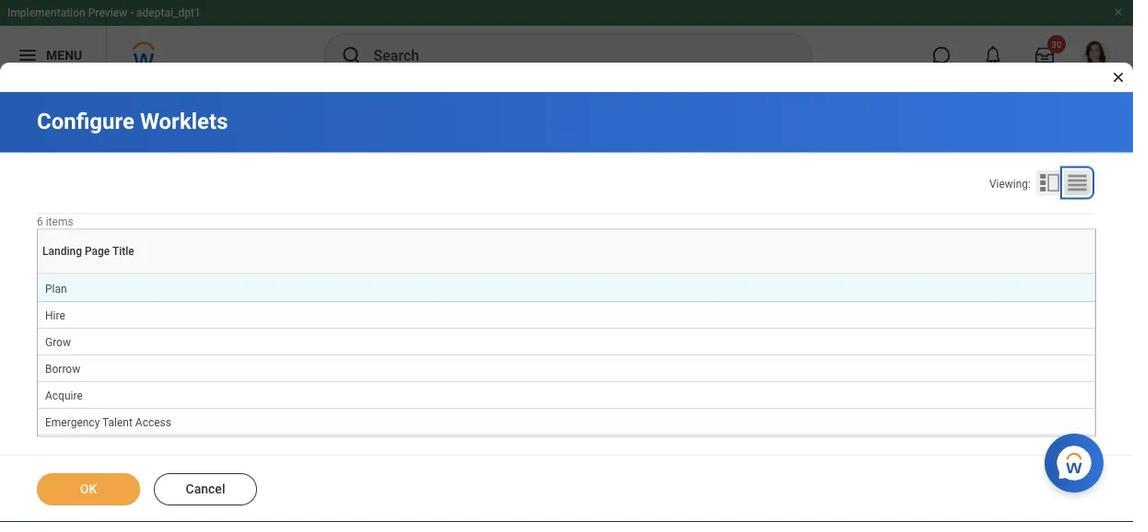 Task type: locate. For each thing, give the bounding box(es) containing it.
0 horizontal spatial landing
[[42, 245, 82, 258]]

row element containing plan
[[38, 275, 1095, 302]]

row element
[[38, 275, 1095, 302], [38, 302, 1095, 329], [38, 355, 1095, 382], [38, 409, 1095, 435]]

profile logan mcneil element
[[1070, 35, 1122, 76]]

0 vertical spatial landing
[[42, 245, 82, 258]]

1 row element from the top
[[38, 275, 1095, 302]]

inbox large image
[[1035, 46, 1054, 64]]

0 vertical spatial title
[[112, 245, 134, 258]]

1 horizontal spatial landing page title
[[562, 274, 569, 275]]

1 horizontal spatial page
[[565, 274, 567, 275]]

configure worklets main content
[[0, 92, 1133, 522]]

landing
[[42, 245, 82, 258], [562, 274, 565, 275]]

6 items
[[37, 215, 73, 228]]

implementation preview -   adeptai_dpt1
[[7, 6, 201, 19]]

landing page title
[[42, 245, 134, 258], [562, 274, 569, 275]]

hire
[[45, 310, 65, 323]]

acquire
[[45, 390, 83, 403]]

Toggle to Grid view radio
[[1064, 170, 1091, 196]]

2 row element from the top
[[38, 302, 1095, 329]]

row element containing emergency talent access
[[38, 409, 1095, 435]]

workday assistant region
[[1045, 427, 1111, 493]]

items
[[46, 215, 73, 228]]

adeptai_dpt1
[[136, 6, 201, 19]]

0 vertical spatial landing page title
[[42, 245, 134, 258]]

close environment banner image
[[1113, 6, 1124, 18]]

page
[[85, 245, 110, 258], [565, 274, 567, 275]]

plan
[[45, 283, 67, 295]]

1 vertical spatial landing
[[562, 274, 565, 275]]

title
[[112, 245, 134, 258], [568, 274, 569, 275]]

1 vertical spatial title
[[568, 274, 569, 275]]

4 row element from the top
[[38, 409, 1095, 435]]

cancel
[[186, 482, 225, 497]]

1 horizontal spatial title
[[568, 274, 569, 275]]

3 row element from the top
[[38, 355, 1095, 382]]

row element containing borrow
[[38, 355, 1095, 382]]

configure worklets
[[37, 108, 228, 135]]

cancel button
[[154, 474, 257, 506]]

Toggle to List Detail view radio
[[1036, 170, 1063, 196]]

preview
[[88, 6, 127, 19]]

notifications large image
[[984, 46, 1002, 64]]

emergency talent access
[[45, 417, 171, 429]]

0 vertical spatial page
[[85, 245, 110, 258]]

1 horizontal spatial landing
[[562, 274, 565, 275]]

close configure worklets image
[[1111, 70, 1126, 85]]

1 vertical spatial landing page title
[[562, 274, 569, 275]]

row element containing hire
[[38, 302, 1095, 329]]

configure worklets dialog
[[0, 0, 1133, 522]]

implementation
[[7, 6, 85, 19]]

0 horizontal spatial title
[[112, 245, 134, 258]]

toolbar
[[1082, 214, 1096, 229]]



Task type: describe. For each thing, give the bounding box(es) containing it.
ok
[[80, 482, 97, 497]]

talent
[[102, 417, 133, 429]]

implementation preview -   adeptai_dpt1 banner
[[0, 0, 1133, 85]]

borrow
[[45, 363, 80, 376]]

toolbar inside configure worklets main content
[[1082, 214, 1096, 229]]

configure
[[37, 108, 134, 135]]

ok button
[[37, 474, 140, 506]]

viewing:
[[989, 177, 1031, 190]]

access
[[135, 417, 171, 429]]

landing page title button
[[562, 274, 570, 275]]

viewing: option group
[[989, 170, 1096, 200]]

search image
[[340, 44, 363, 66]]

0 horizontal spatial landing page title
[[42, 245, 134, 258]]

grow
[[45, 336, 71, 349]]

0 horizontal spatial page
[[85, 245, 110, 258]]

worklets
[[140, 108, 228, 135]]

1 vertical spatial page
[[565, 274, 567, 275]]

6
[[37, 215, 43, 228]]

-
[[130, 6, 134, 19]]

emergency
[[45, 417, 100, 429]]



Task type: vqa. For each thing, say whether or not it's contained in the screenshot.
toolbar inside the THE CONFIGURE WORKLETS "main content"
yes



